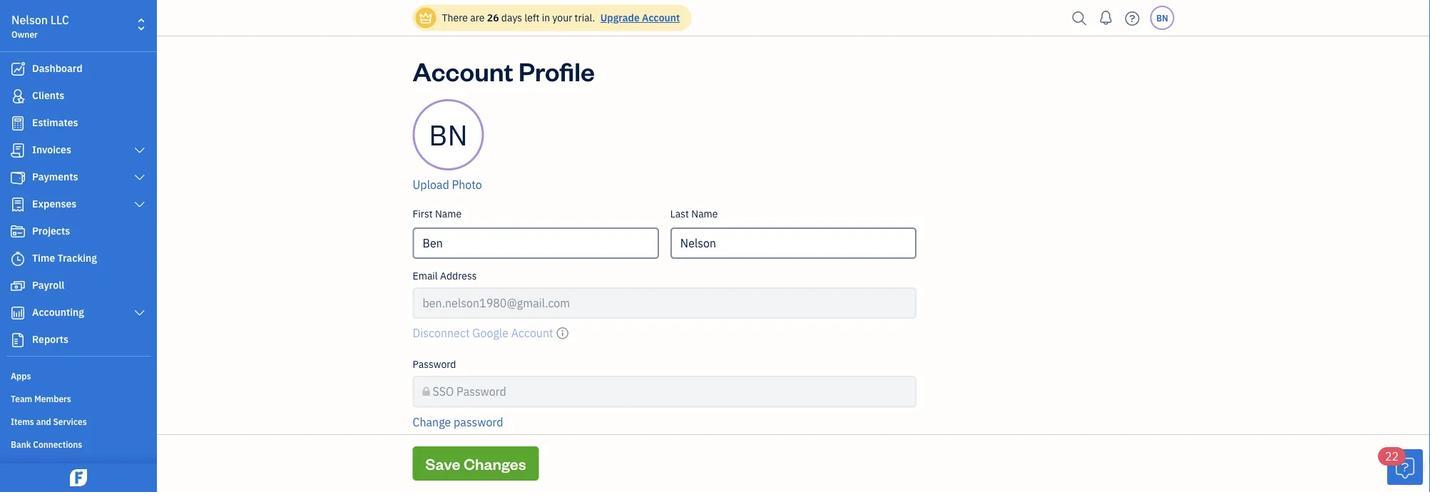 Task type: vqa. For each thing, say whether or not it's contained in the screenshot.
Changes
yes



Task type: describe. For each thing, give the bounding box(es) containing it.
account profile
[[413, 54, 595, 87]]

chevron large down image for payments
[[133, 172, 146, 183]]

bn button
[[1151, 6, 1175, 30]]

time
[[32, 252, 55, 265]]

there
[[442, 11, 468, 24]]

payment image
[[9, 171, 26, 185]]

changes
[[464, 454, 526, 474]]

money image
[[9, 279, 26, 293]]

sso
[[433, 384, 454, 399]]

timer image
[[9, 252, 26, 266]]

chart image
[[9, 306, 26, 320]]

your
[[553, 11, 573, 24]]

nelson
[[11, 12, 48, 27]]

connections
[[33, 439, 82, 450]]

bn inside dropdown button
[[1157, 12, 1169, 24]]

upgrade
[[601, 11, 640, 24]]

first name
[[413, 207, 462, 221]]

search image
[[1069, 7, 1092, 29]]

apps
[[11, 370, 31, 382]]

1 vertical spatial password
[[457, 384, 507, 399]]

settings image
[[11, 461, 153, 472]]

llc
[[51, 12, 69, 27]]

bank connections link
[[4, 433, 153, 455]]

upgrade account link
[[598, 11, 680, 24]]

clients link
[[4, 83, 153, 109]]

team
[[11, 393, 32, 405]]

chevron large down image for accounting
[[133, 308, 146, 319]]

payroll
[[32, 279, 64, 292]]

Last Name text field
[[671, 228, 917, 259]]

are
[[470, 11, 485, 24]]

time tracking
[[32, 252, 97, 265]]

projects link
[[4, 219, 153, 245]]

upload photo
[[413, 177, 482, 192]]

email address
[[413, 269, 477, 283]]

report image
[[9, 333, 26, 348]]

dashboard
[[32, 62, 83, 75]]

and
[[36, 416, 51, 427]]

1 vertical spatial account
[[413, 54, 514, 87]]

26
[[487, 11, 499, 24]]

last
[[671, 207, 689, 221]]

reports
[[32, 333, 68, 346]]

resource center badge image
[[1388, 450, 1424, 485]]

profile
[[519, 54, 595, 87]]

save changes button
[[413, 447, 539, 481]]

save changes
[[426, 454, 526, 474]]

account profile element
[[407, 99, 923, 442]]

photo
[[452, 177, 482, 192]]

notifications image
[[1095, 4, 1118, 32]]

Email Address email field
[[413, 288, 917, 319]]

tracking
[[57, 252, 97, 265]]

password
[[454, 415, 503, 430]]

members
[[34, 393, 71, 405]]

there are 26 days left in your trial. upgrade account
[[442, 11, 680, 24]]

crown image
[[419, 10, 434, 25]]

invoice image
[[9, 143, 26, 158]]

invoices link
[[4, 138, 153, 163]]

bank connections
[[11, 439, 82, 450]]

items
[[11, 416, 34, 427]]

change password button
[[413, 414, 503, 431]]

go to help image
[[1122, 7, 1144, 29]]



Task type: locate. For each thing, give the bounding box(es) containing it.
save
[[426, 454, 461, 474]]

1 vertical spatial chevron large down image
[[133, 199, 146, 211]]

invoices
[[32, 143, 71, 156]]

expenses
[[32, 197, 77, 211]]

22 button
[[1379, 447, 1424, 485]]

info image
[[556, 325, 569, 342]]

apps link
[[4, 365, 153, 386]]

owner
[[11, 29, 38, 40]]

account right upgrade
[[642, 11, 680, 24]]

in
[[542, 11, 550, 24]]

left
[[525, 11, 540, 24]]

1 chevron large down image from the top
[[133, 172, 146, 183]]

bn
[[1157, 12, 1169, 24], [429, 116, 468, 153]]

chevron large down image inside the expenses link
[[133, 199, 146, 211]]

name for first name
[[435, 207, 462, 221]]

accounting
[[32, 306, 84, 319]]

1 horizontal spatial bn
[[1157, 12, 1169, 24]]

0 horizontal spatial name
[[435, 207, 462, 221]]

time tracking link
[[4, 246, 153, 272]]

services
[[53, 416, 87, 427]]

chevron large down image down payroll link
[[133, 308, 146, 319]]

project image
[[9, 225, 26, 239]]

chevron large down image
[[133, 172, 146, 183], [133, 308, 146, 319]]

sso password
[[433, 384, 507, 399]]

payments link
[[4, 165, 153, 191]]

trial.
[[575, 11, 595, 24]]

estimates link
[[4, 111, 153, 136]]

main element
[[0, 0, 193, 492]]

password up the password
[[457, 384, 507, 399]]

team members
[[11, 393, 71, 405]]

days
[[502, 11, 522, 24]]

First Name text field
[[413, 228, 659, 259]]

chevron large down image
[[133, 145, 146, 156], [133, 199, 146, 211]]

0 vertical spatial chevron large down image
[[133, 172, 146, 183]]

1 horizontal spatial account
[[642, 11, 680, 24]]

0 horizontal spatial account
[[413, 54, 514, 87]]

team members link
[[4, 388, 153, 409]]

change
[[413, 415, 451, 430]]

password
[[413, 358, 456, 371], [457, 384, 507, 399]]

chevron large down image for expenses
[[133, 199, 146, 211]]

accounting link
[[4, 300, 153, 326]]

2 chevron large down image from the top
[[133, 199, 146, 211]]

preferences
[[413, 455, 499, 475]]

clients
[[32, 89, 64, 102]]

chevron large down image up the expenses link in the top left of the page
[[133, 172, 146, 183]]

expense image
[[9, 198, 26, 212]]

change password
[[413, 415, 503, 430]]

bn up upload photo
[[429, 116, 468, 153]]

payments
[[32, 170, 78, 183]]

chevron large down image inside invoices link
[[133, 145, 146, 156]]

0 horizontal spatial password
[[413, 358, 456, 371]]

bn inside "account profile" "element"
[[429, 116, 468, 153]]

name right first
[[435, 207, 462, 221]]

nelson llc owner
[[11, 12, 69, 40]]

name right last
[[692, 207, 718, 221]]

payroll link
[[4, 273, 153, 299]]

0 vertical spatial bn
[[1157, 12, 1169, 24]]

freshbooks image
[[67, 470, 90, 487]]

items and services
[[11, 416, 87, 427]]

estimate image
[[9, 116, 26, 131]]

bn right 'go to help' image
[[1157, 12, 1169, 24]]

account
[[642, 11, 680, 24], [413, 54, 514, 87]]

1 horizontal spatial password
[[457, 384, 507, 399]]

0 horizontal spatial bn
[[429, 116, 468, 153]]

1 vertical spatial bn
[[429, 116, 468, 153]]

estimates
[[32, 116, 78, 129]]

chevron large down image for invoices
[[133, 145, 146, 156]]

bank
[[11, 439, 31, 450]]

1 name from the left
[[435, 207, 462, 221]]

email
[[413, 269, 438, 283]]

address
[[440, 269, 477, 283]]

2 name from the left
[[692, 207, 718, 221]]

expenses link
[[4, 192, 153, 218]]

0 vertical spatial chevron large down image
[[133, 145, 146, 156]]

name for last name
[[692, 207, 718, 221]]

22
[[1386, 449, 1400, 464]]

1 vertical spatial chevron large down image
[[133, 308, 146, 319]]

0 vertical spatial password
[[413, 358, 456, 371]]

1 chevron large down image from the top
[[133, 145, 146, 156]]

client image
[[9, 89, 26, 103]]

name
[[435, 207, 462, 221], [692, 207, 718, 221]]

chevron large down image down estimates link
[[133, 145, 146, 156]]

password up lock image
[[413, 358, 456, 371]]

lock image
[[423, 383, 430, 401]]

2 chevron large down image from the top
[[133, 308, 146, 319]]

last name
[[671, 207, 718, 221]]

chevron large down image down payments link
[[133, 199, 146, 211]]

dashboard image
[[9, 62, 26, 76]]

chevron large down image inside accounting link
[[133, 308, 146, 319]]

dashboard link
[[4, 56, 153, 82]]

1 horizontal spatial name
[[692, 207, 718, 221]]

account down there
[[413, 54, 514, 87]]

first
[[413, 207, 433, 221]]

0 vertical spatial account
[[642, 11, 680, 24]]

items and services link
[[4, 410, 153, 432]]

upload
[[413, 177, 449, 192]]

projects
[[32, 224, 70, 238]]

reports link
[[4, 328, 153, 353]]



